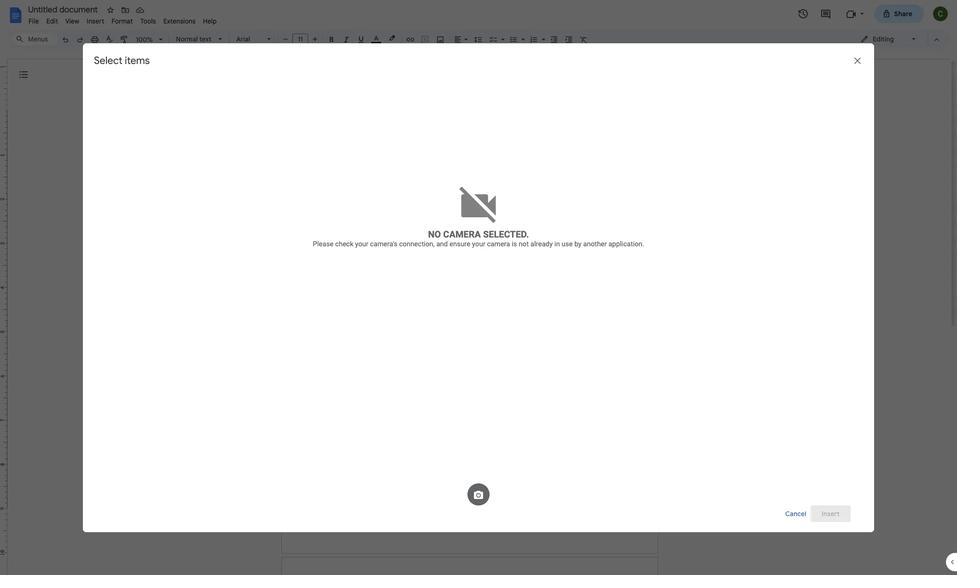 Task type: describe. For each thing, give the bounding box(es) containing it.
menu bar banner
[[0, 0, 957, 575]]

Star checkbox
[[104, 4, 117, 17]]



Task type: vqa. For each thing, say whether or not it's contained in the screenshot.
Star checkbox
yes



Task type: locate. For each thing, give the bounding box(es) containing it.
Rename text field
[[25, 4, 103, 15]]

application
[[0, 0, 957, 575]]

bottom margin image
[[0, 506, 7, 553]]

menu bar
[[25, 12, 221, 27]]

share. private to only me. image
[[883, 9, 891, 18]]

Menus field
[[12, 33, 58, 46]]

menu bar inside menu bar banner
[[25, 12, 221, 27]]

main toolbar
[[57, 0, 591, 435]]

top margin image
[[0, 67, 7, 113]]



